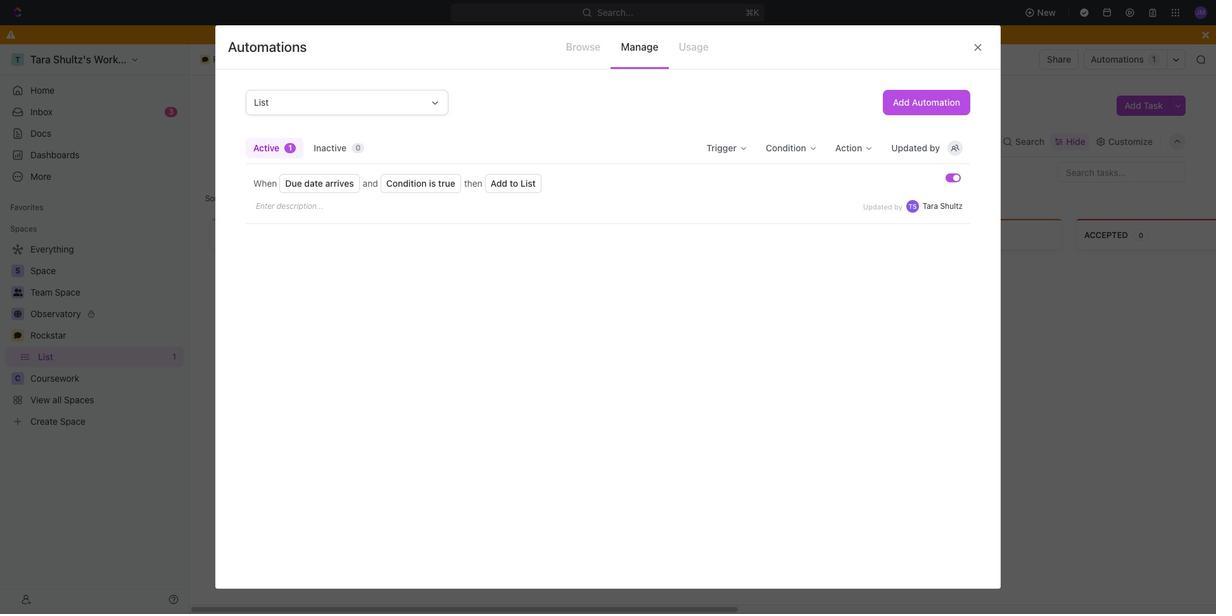 Task type: describe. For each thing, give the bounding box(es) containing it.
condition for condition
[[766, 143, 806, 153]]

dashboards
[[30, 150, 80, 160]]

add to list
[[491, 178, 536, 189]]

and
[[363, 178, 378, 189]]

action button
[[828, 138, 881, 158]]

tara
[[923, 201, 938, 211]]

by for updated by
[[930, 143, 940, 153]]

active
[[253, 143, 279, 153]]

sorting by
[[205, 194, 241, 203]]

comment image
[[202, 56, 208, 63]]

sorting
[[205, 194, 231, 203]]

add for add automation
[[893, 97, 910, 108]]

spaces
[[10, 224, 37, 234]]

hide button
[[1051, 133, 1089, 150]]

estimate
[[273, 194, 302, 202]]

arrives
[[325, 178, 354, 189]]

new
[[1037, 7, 1056, 18]]

0 horizontal spatial 1
[[288, 143, 292, 153]]

browse
[[566, 41, 601, 53]]

0 horizontal spatial automations
[[228, 39, 307, 55]]

date for due date
[[453, 194, 468, 202]]

list button
[[246, 90, 449, 115]]

then
[[464, 178, 482, 189]]

condition button
[[758, 138, 825, 158]]

task
[[1144, 100, 1163, 111]]

0 horizontal spatial 0
[[356, 143, 361, 153]]

favorites
[[10, 203, 44, 212]]

1 horizontal spatial 1
[[1152, 55, 1156, 64]]

hide
[[1066, 136, 1086, 147]]

0 horizontal spatial list link
[[234, 133, 251, 150]]

new button
[[1020, 3, 1064, 23]]

customize
[[1108, 136, 1153, 147]]

Search tasks... text field
[[1059, 163, 1185, 182]]

search...
[[598, 7, 634, 18]]

add for add to list
[[491, 178, 507, 189]]

trigger button
[[699, 138, 756, 158]]

date updated
[[322, 194, 367, 202]]

trigger
[[707, 143, 737, 153]]

trigger button
[[699, 138, 756, 158]]

manage
[[621, 41, 659, 53]]

time
[[255, 194, 271, 202]]

updated for updated by
[[891, 143, 928, 153]]

docs
[[30, 128, 51, 139]]

updated by button
[[884, 138, 970, 158]]

due date arrives
[[285, 178, 354, 189]]

ts
[[909, 203, 917, 210]]

date
[[322, 194, 337, 202]]

assignee
[[387, 194, 417, 202]]

favorites button
[[5, 200, 49, 215]]

shultz
[[940, 201, 963, 211]]

action button
[[828, 138, 881, 158]]



Task type: locate. For each thing, give the bounding box(es) containing it.
date
[[304, 178, 323, 189], [453, 194, 468, 202]]

add
[[893, 97, 910, 108], [1125, 100, 1141, 111], [491, 178, 507, 189]]

board
[[275, 136, 300, 147]]

0 vertical spatial condition
[[766, 143, 806, 153]]

inbox
[[30, 106, 53, 117]]

0 vertical spatial updated
[[891, 143, 928, 153]]

updated left ts
[[863, 202, 892, 211]]

updated
[[339, 194, 367, 202]]

action
[[835, 143, 862, 153]]

3
[[169, 107, 174, 117]]

condition button
[[758, 138, 825, 158]]

0 vertical spatial rockstar
[[213, 54, 249, 65]]

2 horizontal spatial add
[[1125, 100, 1141, 111]]

comment image
[[14, 332, 22, 340]]

1 horizontal spatial condition
[[766, 143, 806, 153]]

updated
[[891, 143, 928, 153], [863, 202, 892, 211]]

1 horizontal spatial by
[[894, 202, 903, 211]]

condition right trigger button
[[766, 143, 806, 153]]

home
[[30, 85, 55, 96]]

when
[[253, 178, 277, 189]]

due for due date
[[438, 194, 451, 202]]

condition
[[766, 143, 806, 153], [386, 178, 427, 189]]

0 vertical spatial due
[[285, 178, 302, 189]]

1 vertical spatial rockstar
[[30, 330, 66, 341]]

1 vertical spatial condition
[[386, 178, 427, 189]]

updated by
[[891, 143, 940, 153]]

condition for condition is true
[[386, 178, 427, 189]]

condition up assignee
[[386, 178, 427, 189]]

due for due date arrives
[[285, 178, 302, 189]]

by inside button
[[930, 143, 940, 153]]

docs link
[[5, 124, 184, 144]]

updated by ts tara shultz
[[863, 201, 963, 211]]

list link right /
[[259, 52, 294, 67]]

1 up task
[[1152, 55, 1156, 64]]

add task button
[[1117, 96, 1171, 116]]

add for add task
[[1125, 100, 1141, 111]]

1 horizontal spatial automations
[[1091, 54, 1144, 65]]

1 vertical spatial 0
[[1139, 231, 1143, 239]]

1 vertical spatial updated
[[863, 202, 892, 211]]

1 horizontal spatial date
[[453, 194, 468, 202]]

1 vertical spatial rockstar link
[[30, 326, 181, 346]]

1 horizontal spatial rockstar link
[[197, 52, 252, 67]]

2 horizontal spatial by
[[930, 143, 940, 153]]

0 right inactive
[[356, 143, 361, 153]]

usage
[[679, 41, 709, 53]]

1 vertical spatial date
[[453, 194, 468, 202]]

inactive
[[314, 143, 347, 153]]

dashboards link
[[5, 145, 184, 165]]

due down true
[[438, 194, 451, 202]]

customize button
[[1092, 133, 1157, 150]]

true
[[438, 178, 455, 189]]

updated inside updated by button
[[891, 143, 928, 153]]

⌘k
[[746, 7, 760, 18]]

by for sorting by
[[233, 194, 241, 203]]

1 horizontal spatial list link
[[259, 52, 294, 67]]

rockstar left /
[[213, 54, 249, 65]]

add automation
[[893, 97, 960, 108]]

0 vertical spatial list link
[[259, 52, 294, 67]]

condition is true
[[386, 178, 455, 189]]

add left to in the left top of the page
[[491, 178, 507, 189]]

condition inside button
[[766, 143, 806, 153]]

0 vertical spatial date
[[304, 178, 323, 189]]

updated inside updated by ts tara shultz
[[863, 202, 892, 211]]

add left automation
[[893, 97, 910, 108]]

0 vertical spatial 0
[[356, 143, 361, 153]]

updated for updated by ts tara shultz
[[863, 202, 892, 211]]

search button
[[999, 133, 1049, 150]]

enter description...
[[256, 201, 323, 211]]

rockstar link
[[197, 52, 252, 67], [30, 326, 181, 346]]

updated by button
[[884, 138, 970, 158]]

due
[[285, 178, 302, 189], [438, 194, 451, 202]]

by for updated by ts tara shultz
[[894, 202, 903, 211]]

list link
[[259, 52, 294, 67], [234, 133, 251, 150]]

1 vertical spatial list link
[[234, 133, 251, 150]]

add automation button
[[883, 90, 970, 115]]

1 vertical spatial 1
[[288, 143, 292, 153]]

board link
[[272, 133, 300, 150]]

rockstar right comment image
[[30, 330, 66, 341]]

updated down add automation button
[[891, 143, 928, 153]]

1 vertical spatial due
[[438, 194, 451, 202]]

by left ts
[[894, 202, 903, 211]]

add left task
[[1125, 100, 1141, 111]]

list inside dropdown button
[[254, 97, 269, 108]]

date up date
[[304, 178, 323, 189]]

accepted
[[1085, 230, 1128, 240]]

1 horizontal spatial due
[[438, 194, 451, 202]]

add task
[[1125, 100, 1163, 111]]

description...
[[277, 201, 323, 211]]

time estimate
[[255, 194, 302, 202]]

by right sorting
[[233, 194, 241, 203]]

date for due date arrives
[[304, 178, 323, 189]]

rockstar
[[213, 54, 249, 65], [30, 330, 66, 341]]

0 horizontal spatial date
[[304, 178, 323, 189]]

0 right accepted
[[1139, 231, 1143, 239]]

0 horizontal spatial due
[[285, 178, 302, 189]]

0 horizontal spatial by
[[233, 194, 241, 203]]

0 vertical spatial rockstar link
[[197, 52, 252, 67]]

1 horizontal spatial rockstar
[[213, 54, 249, 65]]

to
[[510, 178, 518, 189]]

share button
[[1040, 49, 1079, 70]]

rockstar inside sidebar navigation
[[30, 330, 66, 341]]

due up estimate at the top left
[[285, 178, 302, 189]]

automation
[[912, 97, 960, 108]]

home link
[[5, 80, 184, 101]]

sidebar navigation
[[0, 44, 189, 614]]

0 horizontal spatial rockstar link
[[30, 326, 181, 346]]

search
[[1016, 136, 1045, 147]]

automations
[[228, 39, 307, 55], [1091, 54, 1144, 65]]

share
[[1047, 54, 1071, 65]]

due date
[[438, 194, 468, 202]]

by
[[930, 143, 940, 153], [233, 194, 241, 203], [894, 202, 903, 211]]

by inside updated by ts tara shultz
[[894, 202, 903, 211]]

date down then
[[453, 194, 468, 202]]

0 vertical spatial 1
[[1152, 55, 1156, 64]]

list
[[275, 54, 290, 65], [220, 94, 253, 115], [254, 97, 269, 108], [236, 136, 251, 147], [521, 178, 536, 189]]

1 horizontal spatial add
[[893, 97, 910, 108]]

0 horizontal spatial rockstar
[[30, 330, 66, 341]]

0 horizontal spatial condition
[[386, 178, 427, 189]]

by down automation
[[930, 143, 940, 153]]

0
[[356, 143, 361, 153], [1139, 231, 1143, 239]]

1
[[1152, 55, 1156, 64], [288, 143, 292, 153]]

/
[[254, 54, 257, 65]]

0 horizontal spatial add
[[491, 178, 507, 189]]

list link left the active
[[234, 133, 251, 150]]

enter
[[256, 201, 275, 211]]

1 horizontal spatial 0
[[1139, 231, 1143, 239]]

is
[[429, 178, 436, 189]]

1 right the active
[[288, 143, 292, 153]]



Task type: vqa. For each thing, say whether or not it's contained in the screenshot.
Trigger
yes



